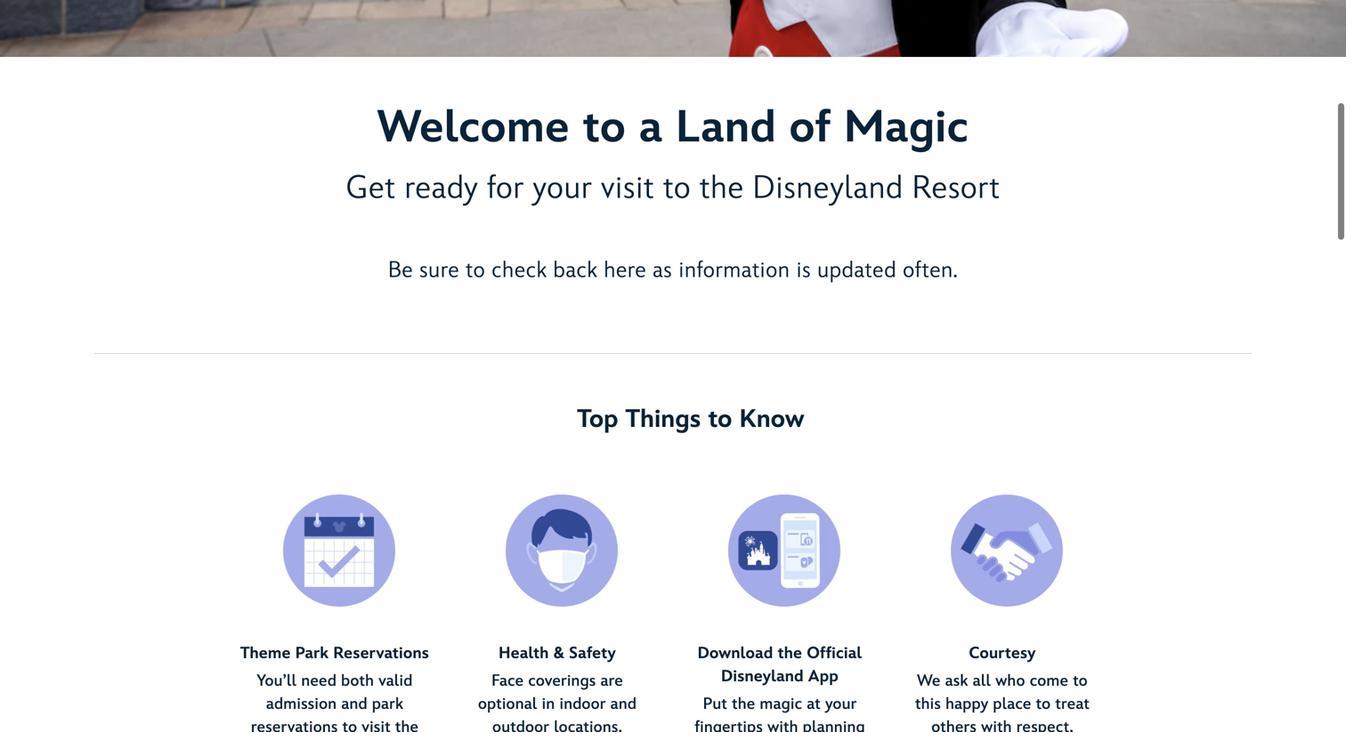 Task type: describe. For each thing, give the bounding box(es) containing it.
app
[[808, 668, 839, 687]]

mickey mouse with arm outstretched in front of sleeping beauty castle image
[[0, 0, 1346, 57]]

all
[[973, 672, 991, 691]]

1 vertical spatial the
[[778, 645, 802, 664]]

coverings
[[528, 672, 596, 691]]

with inside the download the official disneyland app put the magic at your fingertips with plannin
[[768, 718, 798, 733]]

both
[[341, 672, 374, 691]]

to right sure
[[466, 257, 485, 284]]

resort
[[912, 169, 1000, 208]]

face covering icon image
[[462, 495, 662, 607]]

to down welcome to a land of magic
[[663, 169, 691, 208]]

treat
[[1055, 695, 1090, 714]]

sure
[[419, 257, 459, 284]]

0 vertical spatial disneyland
[[753, 169, 903, 208]]

health
[[499, 645, 549, 664]]

happy
[[946, 695, 989, 714]]

need
[[301, 672, 337, 691]]

the for disneyland
[[700, 169, 744, 208]]

back
[[553, 257, 598, 284]]

reservations
[[333, 645, 429, 664]]

know
[[740, 405, 805, 435]]

courtesy we ask all who come to this happy place to treat others with respec
[[911, 645, 1094, 733]]

0 vertical spatial your
[[533, 169, 592, 208]]

check
[[492, 257, 547, 284]]

as
[[653, 257, 672, 284]]

to up treat at the bottom right
[[1073, 672, 1088, 691]]

to left know
[[708, 405, 732, 435]]

courtesy
[[969, 645, 1036, 664]]

reservations
[[251, 718, 338, 733]]

magic
[[844, 102, 969, 155]]

ready
[[404, 169, 478, 208]]

visit inside "theme park reservations you'll need both valid admission and park reservations to visit t"
[[362, 718, 391, 733]]

theme park reservations you'll need both valid admission and park reservations to visit t
[[240, 645, 429, 733]]

health & safety face coverings are optional in indoor and outdoor locations.
[[478, 645, 637, 733]]

valid
[[379, 672, 413, 691]]

be sure to check back here as information is updated often.
[[388, 257, 958, 284]]

theme
[[240, 645, 291, 664]]

a
[[639, 102, 663, 155]]

download the official disneyland app put the magic at your fingertips with plannin
[[695, 645, 865, 733]]

face
[[492, 672, 524, 691]]

1 horizontal spatial visit
[[601, 169, 655, 208]]

outdoor
[[492, 718, 549, 733]]

land
[[676, 102, 776, 155]]

who
[[996, 672, 1025, 691]]



Task type: vqa. For each thing, say whether or not it's contained in the screenshot.


Task type: locate. For each thing, give the bounding box(es) containing it.
is
[[796, 257, 811, 284]]

with down magic
[[768, 718, 798, 733]]

locations.
[[554, 718, 622, 733]]

magic
[[760, 695, 802, 714]]

this
[[915, 695, 941, 714]]

visit
[[601, 169, 655, 208], [362, 718, 391, 733]]

visit down a
[[601, 169, 655, 208]]

1 and from the left
[[341, 695, 367, 714]]

official
[[807, 645, 862, 664]]

welcome to a land of magic
[[377, 102, 969, 155]]

1 horizontal spatial and
[[610, 695, 637, 714]]

to
[[583, 102, 626, 155], [663, 169, 691, 208], [466, 257, 485, 284], [708, 405, 732, 435], [1073, 672, 1088, 691], [1036, 695, 1051, 714], [342, 718, 357, 733]]

fingertips
[[695, 718, 763, 733]]

optional
[[478, 695, 537, 714]]

park reservations icon image
[[240, 495, 439, 607]]

0 horizontal spatial visit
[[362, 718, 391, 733]]

1 with from the left
[[768, 718, 798, 733]]

visit down park
[[362, 718, 391, 733]]

ask
[[945, 672, 968, 691]]

the left the official
[[778, 645, 802, 664]]

to left a
[[583, 102, 626, 155]]

0 horizontal spatial with
[[768, 718, 798, 733]]

and down the both
[[341, 695, 367, 714]]

the for magic
[[732, 695, 755, 714]]

things
[[626, 405, 701, 435]]

the down the land
[[700, 169, 744, 208]]

&
[[554, 645, 564, 664]]

and inside health & safety face coverings are optional in indoor and outdoor locations.
[[610, 695, 637, 714]]

the
[[700, 169, 744, 208], [778, 645, 802, 664], [732, 695, 755, 714]]

to inside "theme park reservations you'll need both valid admission and park reservations to visit t"
[[342, 718, 357, 733]]

safety
[[569, 645, 616, 664]]

0 horizontal spatial and
[[341, 695, 367, 714]]

at
[[807, 695, 821, 714]]

your right 'at'
[[825, 695, 857, 714]]

and inside "theme park reservations you'll need both valid admission and park reservations to visit t"
[[341, 695, 367, 714]]

to down come
[[1036, 695, 1051, 714]]

in
[[542, 695, 555, 714]]

0 vertical spatial the
[[700, 169, 744, 208]]

your
[[533, 169, 592, 208], [825, 695, 857, 714]]

1 horizontal spatial with
[[981, 718, 1012, 733]]

2 and from the left
[[610, 695, 637, 714]]

others
[[932, 718, 977, 733]]

1 horizontal spatial your
[[825, 695, 857, 714]]

here
[[604, 257, 646, 284]]

and
[[341, 695, 367, 714], [610, 695, 637, 714]]

put
[[703, 695, 727, 714]]

are
[[601, 672, 623, 691]]

the up the fingertips
[[732, 695, 755, 714]]

download
[[698, 645, 773, 664]]

often.
[[903, 257, 958, 284]]

with
[[768, 718, 798, 733], [981, 718, 1012, 733]]

park
[[372, 695, 403, 714]]

top things to know
[[577, 405, 805, 435]]

disneyland inside the download the official disneyland app put the magic at your fingertips with plannin
[[721, 668, 804, 687]]

and down are
[[610, 695, 637, 714]]

0 horizontal spatial your
[[533, 169, 592, 208]]

admission
[[266, 695, 337, 714]]

2 with from the left
[[981, 718, 1012, 733]]

2 vertical spatial the
[[732, 695, 755, 714]]

come
[[1030, 672, 1069, 691]]

park
[[295, 645, 329, 664]]

0 vertical spatial visit
[[601, 169, 655, 208]]

of
[[789, 102, 831, 155]]

place
[[993, 695, 1032, 714]]

1 vertical spatial disneyland
[[721, 668, 804, 687]]

you'll
[[257, 672, 297, 691]]

your right for on the left
[[533, 169, 592, 208]]

indoor
[[560, 695, 606, 714]]

top
[[577, 405, 619, 435]]

to down the both
[[342, 718, 357, 733]]

get
[[346, 169, 396, 208]]

disneyland up magic
[[721, 668, 804, 687]]

1 vertical spatial visit
[[362, 718, 391, 733]]

with inside courtesy we ask all who come to this happy place to treat others with respec
[[981, 718, 1012, 733]]

welcome
[[377, 102, 570, 155]]

disneyland down of
[[753, 169, 903, 208]]

1 vertical spatial your
[[825, 695, 857, 714]]

your inside the download the official disneyland app put the magic at your fingertips with plannin
[[825, 695, 857, 714]]

updated
[[817, 257, 897, 284]]

be
[[388, 257, 413, 284]]

get ready for your visit to the disneyland resort
[[346, 169, 1000, 208]]

with down place
[[981, 718, 1012, 733]]

we
[[917, 672, 941, 691]]

disneyland
[[753, 169, 903, 208], [721, 668, 804, 687]]

for
[[487, 169, 524, 208]]

information
[[679, 257, 790, 284]]



